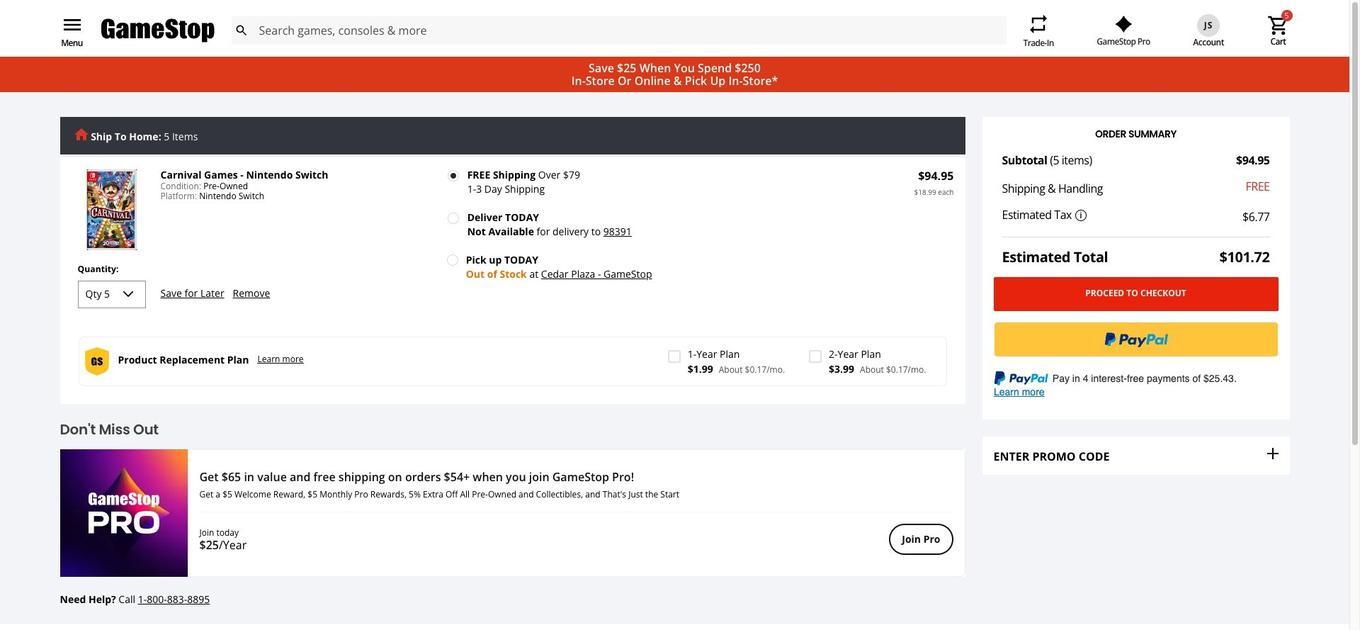Task type: vqa. For each thing, say whether or not it's contained in the screenshot.
Marvel&#39;s Guardians of the Galaxy - PlayStation 4 image
no



Task type: locate. For each thing, give the bounding box(es) containing it.
None search field
[[231, 16, 1007, 45]]

alt1 image
[[60, 449, 187, 577]]

gamestop pro icon image
[[1115, 16, 1133, 33]]

carnival games - nintendo switch image
[[71, 170, 152, 250]]



Task type: describe. For each thing, give the bounding box(es) containing it.
Search games, consoles & more search field
[[259, 16, 981, 45]]

gamestop image
[[101, 17, 214, 44]]



